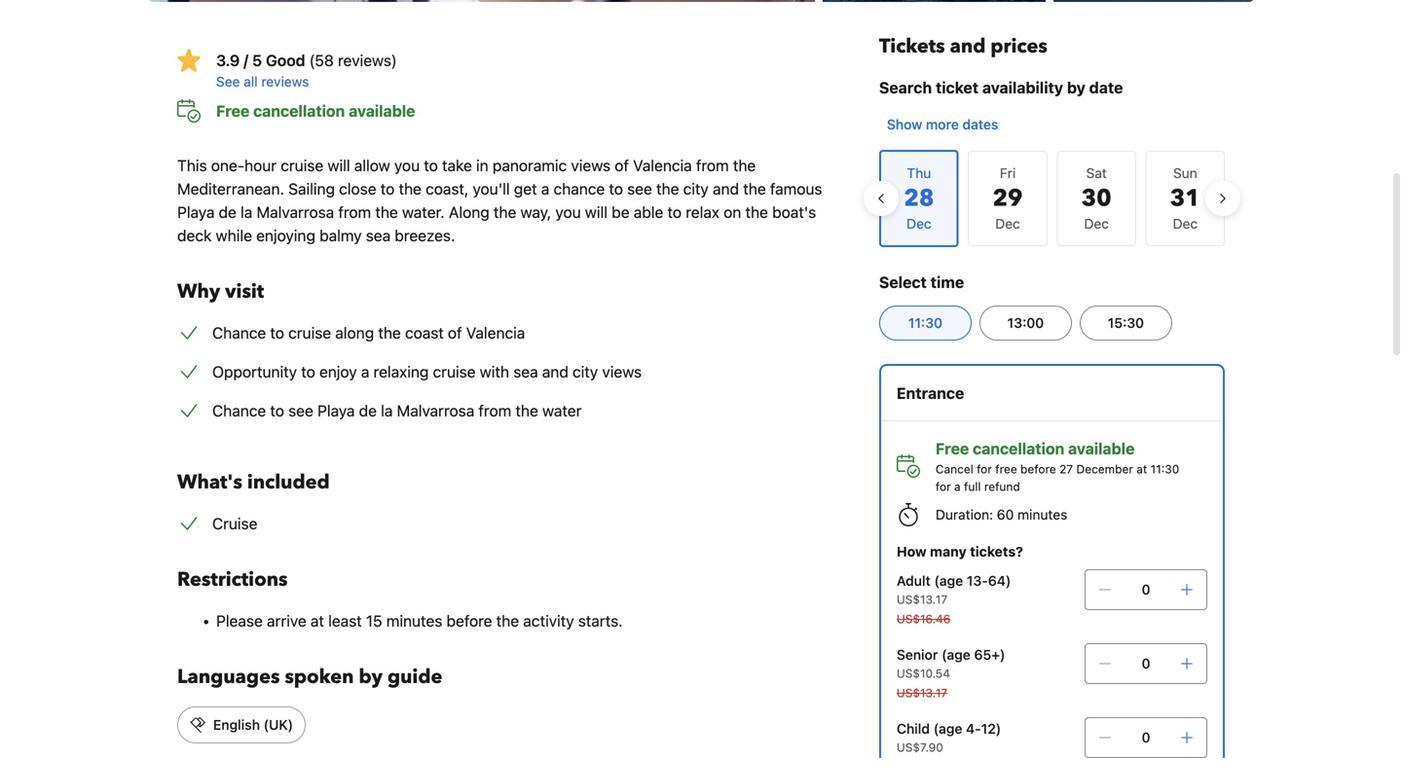 Task type: locate. For each thing, give the bounding box(es) containing it.
the down you'll
[[494, 203, 517, 222]]

from down with
[[479, 402, 512, 420]]

2 0 from the top
[[1142, 656, 1151, 672]]

0 horizontal spatial at
[[311, 612, 324, 631]]

chance down visit
[[212, 324, 266, 342]]

1 vertical spatial cruise
[[289, 324, 331, 342]]

region containing 29
[[864, 142, 1241, 255]]

malvarrosa up enjoying
[[257, 203, 334, 222]]

1 horizontal spatial and
[[713, 180, 739, 198]]

a right 'get'
[[541, 180, 550, 198]]

(58
[[309, 51, 334, 70]]

la inside this one-hour cruise will allow you to take in panoramic views of valencia from the mediterranean. sailing close to the coast, you'll get a chance to see the city and the famous playa de la malvarrosa from the water. along the way, you will be able to relax on the boat's deck while enjoying balmy sea breezes.
[[241, 203, 253, 222]]

0 vertical spatial views
[[571, 156, 611, 175]]

you'll
[[473, 180, 510, 198]]

0 horizontal spatial de
[[219, 203, 237, 222]]

1 horizontal spatial of
[[615, 156, 629, 175]]

1 vertical spatial for
[[936, 480, 951, 494]]

before for free
[[1021, 463, 1057, 476]]

views inside this one-hour cruise will allow you to take in panoramic views of valencia from the mediterranean. sailing close to the coast, you'll get a chance to see the city and the famous playa de la malvarrosa from the water. along the way, you will be able to relax on the boat's deck while enjoying balmy sea breezes.
[[571, 156, 611, 175]]

playa
[[177, 203, 215, 222], [318, 402, 355, 420]]

0 horizontal spatial 11:30
[[909, 315, 943, 331]]

0 horizontal spatial valencia
[[466, 324, 525, 342]]

1 vertical spatial and
[[713, 180, 739, 198]]

languages
[[177, 664, 280, 691]]

included
[[247, 470, 330, 496]]

fri 29 dec
[[993, 165, 1023, 232]]

region
[[864, 142, 1241, 255]]

0 vertical spatial before
[[1021, 463, 1057, 476]]

playa inside this one-hour cruise will allow you to take in panoramic views of valencia from the mediterranean. sailing close to the coast, you'll get a chance to see the city and the famous playa de la malvarrosa from the water. along the way, you will be able to relax on the boat's deck while enjoying balmy sea breezes.
[[177, 203, 215, 222]]

0 vertical spatial playa
[[177, 203, 215, 222]]

why visit
[[177, 279, 264, 305]]

1 vertical spatial us$13.17
[[897, 687, 948, 700]]

2 chance from the top
[[212, 402, 266, 420]]

available
[[349, 102, 415, 120], [1069, 440, 1135, 458]]

0 horizontal spatial for
[[936, 480, 951, 494]]

will
[[328, 156, 350, 175], [585, 203, 608, 222]]

and up on on the top
[[713, 180, 739, 198]]

a inside this one-hour cruise will allow you to take in panoramic views of valencia from the mediterranean. sailing close to the coast, you'll get a chance to see the city and the famous playa de la malvarrosa from the water. along the way, you will be able to relax on the boat's deck while enjoying balmy sea breezes.
[[541, 180, 550, 198]]

0 vertical spatial chance
[[212, 324, 266, 342]]

at right december
[[1137, 463, 1148, 476]]

2 horizontal spatial dec
[[1173, 216, 1198, 232]]

see down opportunity
[[289, 402, 314, 420]]

1 vertical spatial see
[[289, 402, 314, 420]]

1 horizontal spatial at
[[1137, 463, 1148, 476]]

see inside this one-hour cruise will allow you to take in panoramic views of valencia from the mediterranean. sailing close to the coast, you'll get a chance to see the city and the famous playa de la malvarrosa from the water. along the way, you will be able to relax on the boat's deck while enjoying balmy sea breezes.
[[628, 180, 653, 198]]

1 dec from the left
[[996, 216, 1021, 232]]

29
[[993, 183, 1023, 215]]

0 horizontal spatial minutes
[[387, 612, 443, 631]]

0 horizontal spatial free
[[216, 102, 250, 120]]

adult (age 13-64) us$13.17
[[897, 573, 1012, 607]]

0 horizontal spatial cancellation
[[253, 102, 345, 120]]

0 horizontal spatial from
[[338, 203, 371, 222]]

(age left 13-
[[935, 573, 964, 589]]

cruise left along
[[289, 324, 331, 342]]

us$13.17 up us$16.46
[[897, 593, 948, 607]]

2 vertical spatial from
[[479, 402, 512, 420]]

minutes right the 15
[[387, 612, 443, 631]]

3 dec from the left
[[1173, 216, 1198, 232]]

free for free cancellation available cancel for free before 27 december at 11:30 for a full refund
[[936, 440, 970, 458]]

1 horizontal spatial by
[[1068, 78, 1086, 97]]

available up december
[[1069, 440, 1135, 458]]

2 horizontal spatial a
[[955, 480, 961, 494]]

before for minutes
[[447, 612, 492, 631]]

activity
[[523, 612, 574, 631]]

free down see
[[216, 102, 250, 120]]

0 vertical spatial us$13.17
[[897, 593, 948, 607]]

sea right "balmy"
[[366, 227, 391, 245]]

sun 31 dec
[[1171, 165, 1201, 232]]

malvarrosa down 'opportunity to enjoy a relaxing cruise with sea and city views'
[[397, 402, 475, 420]]

0 vertical spatial malvarrosa
[[257, 203, 334, 222]]

dec inside sat 30 dec
[[1085, 216, 1110, 232]]

27
[[1060, 463, 1074, 476]]

a inside free cancellation available cancel for free before 27 december at 11:30 for a full refund
[[955, 480, 961, 494]]

dec inside fri 29 dec
[[996, 216, 1021, 232]]

1 vertical spatial you
[[556, 203, 581, 222]]

breezes.
[[395, 227, 455, 245]]

from down close
[[338, 203, 371, 222]]

us$13.17
[[897, 593, 948, 607], [897, 687, 948, 700]]

us$13.17 inside adult (age 13-64) us$13.17
[[897, 593, 948, 607]]

(age for senior
[[942, 647, 971, 663]]

13:00
[[1008, 315, 1045, 331]]

1 vertical spatial free
[[936, 440, 970, 458]]

city
[[684, 180, 709, 198], [573, 363, 598, 381]]

1 vertical spatial will
[[585, 203, 608, 222]]

valencia
[[633, 156, 692, 175], [466, 324, 525, 342]]

0 vertical spatial la
[[241, 203, 253, 222]]

0 vertical spatial (age
[[935, 573, 964, 589]]

2 horizontal spatial and
[[950, 33, 986, 60]]

valencia inside this one-hour cruise will allow you to take in panoramic views of valencia from the mediterranean. sailing close to the coast, you'll get a chance to see the city and the famous playa de la malvarrosa from the water. along the way, you will be able to relax on the boat's deck while enjoying balmy sea breezes.
[[633, 156, 692, 175]]

1 horizontal spatial before
[[1021, 463, 1057, 476]]

famous
[[770, 180, 823, 198]]

1 horizontal spatial de
[[359, 402, 377, 420]]

0 vertical spatial de
[[219, 203, 237, 222]]

and up water
[[542, 363, 569, 381]]

malvarrosa inside this one-hour cruise will allow you to take in panoramic views of valencia from the mediterranean. sailing close to the coast, you'll get a chance to see the city and the famous playa de la malvarrosa from the water. along the way, you will be able to relax on the boat's deck while enjoying balmy sea breezes.
[[257, 203, 334, 222]]

will left be
[[585, 203, 608, 222]]

1 vertical spatial city
[[573, 363, 598, 381]]

sea inside this one-hour cruise will allow you to take in panoramic views of valencia from the mediterranean. sailing close to the coast, you'll get a chance to see the city and the famous playa de la malvarrosa from the water. along the way, you will be able to relax on the boat's deck while enjoying balmy sea breezes.
[[366, 227, 391, 245]]

us$13.17 down us$10.54 on the right
[[897, 687, 948, 700]]

dec down 29
[[996, 216, 1021, 232]]

free up cancel
[[936, 440, 970, 458]]

arrive
[[267, 612, 307, 631]]

dec down the 30
[[1085, 216, 1110, 232]]

free inside free cancellation available cancel for free before 27 december at 11:30 for a full refund
[[936, 440, 970, 458]]

see
[[628, 180, 653, 198], [289, 402, 314, 420]]

before inside free cancellation available cancel for free before 27 december at 11:30 for a full refund
[[1021, 463, 1057, 476]]

for down cancel
[[936, 480, 951, 494]]

0 vertical spatial for
[[977, 463, 993, 476]]

cancellation up free
[[973, 440, 1065, 458]]

sea right with
[[514, 363, 538, 381]]

1 vertical spatial malvarrosa
[[397, 402, 475, 420]]

cruise left with
[[433, 363, 476, 381]]

1 vertical spatial of
[[448, 324, 462, 342]]

cancellation inside free cancellation available cancel for free before 27 december at 11:30 for a full refund
[[973, 440, 1065, 458]]

1 horizontal spatial cancellation
[[973, 440, 1065, 458]]

2 dec from the left
[[1085, 216, 1110, 232]]

1 horizontal spatial you
[[556, 203, 581, 222]]

0 vertical spatial city
[[684, 180, 709, 198]]

cruise
[[281, 156, 324, 175], [289, 324, 331, 342], [433, 363, 476, 381]]

the up water. at left top
[[399, 180, 422, 198]]

3.9 / 5 good (58 reviews) see all reviews
[[216, 51, 397, 90]]

available inside free cancellation available cancel for free before 27 december at 11:30 for a full refund
[[1069, 440, 1135, 458]]

0 vertical spatial free
[[216, 102, 250, 120]]

0 vertical spatial will
[[328, 156, 350, 175]]

0 vertical spatial a
[[541, 180, 550, 198]]

a right 'enjoy'
[[361, 363, 370, 381]]

1 horizontal spatial dec
[[1085, 216, 1110, 232]]

(age left 65+)
[[942, 647, 971, 663]]

11:30 inside free cancellation available cancel for free before 27 december at 11:30 for a full refund
[[1151, 463, 1180, 476]]

0 vertical spatial of
[[615, 156, 629, 175]]

see up able
[[628, 180, 653, 198]]

0 vertical spatial 0
[[1142, 582, 1151, 598]]

water
[[543, 402, 582, 420]]

0 vertical spatial cruise
[[281, 156, 324, 175]]

available down reviews)
[[349, 102, 415, 120]]

(age inside senior (age 65+) us$10.54
[[942, 647, 971, 663]]

tickets and prices
[[880, 33, 1048, 60]]

11:30 down select time
[[909, 315, 943, 331]]

from up relax
[[696, 156, 729, 175]]

1 chance from the top
[[212, 324, 266, 342]]

3 0 from the top
[[1142, 730, 1151, 746]]

1 horizontal spatial see
[[628, 180, 653, 198]]

playa down 'enjoy'
[[318, 402, 355, 420]]

valencia up able
[[633, 156, 692, 175]]

1 vertical spatial minutes
[[387, 612, 443, 631]]

1 vertical spatial chance
[[212, 402, 266, 420]]

cruise up sailing
[[281, 156, 324, 175]]

before left activity
[[447, 612, 492, 631]]

cancellation down the reviews on the top left of the page
[[253, 102, 345, 120]]

0 horizontal spatial malvarrosa
[[257, 203, 334, 222]]

with
[[480, 363, 510, 381]]

0 horizontal spatial city
[[573, 363, 598, 381]]

/
[[244, 51, 248, 70]]

views
[[571, 156, 611, 175], [602, 363, 642, 381]]

opportunity to enjoy a relaxing cruise with sea and city views
[[212, 363, 642, 381]]

0 vertical spatial see
[[628, 180, 653, 198]]

0 vertical spatial sea
[[366, 227, 391, 245]]

0 horizontal spatial see
[[289, 402, 314, 420]]

1 horizontal spatial valencia
[[633, 156, 692, 175]]

from
[[696, 156, 729, 175], [338, 203, 371, 222], [479, 402, 512, 420]]

you right the allow
[[394, 156, 420, 175]]

la up while
[[241, 203, 253, 222]]

at left least
[[311, 612, 324, 631]]

minutes right the "60" at the bottom of the page
[[1018, 507, 1068, 523]]

0 horizontal spatial and
[[542, 363, 569, 381]]

select time
[[880, 273, 965, 292]]

0 vertical spatial at
[[1137, 463, 1148, 476]]

cancel
[[936, 463, 974, 476]]

0 for senior (age 65+)
[[1142, 656, 1151, 672]]

at inside free cancellation available cancel for free before 27 december at 11:30 for a full refund
[[1137, 463, 1148, 476]]

1 vertical spatial before
[[447, 612, 492, 631]]

2 vertical spatial a
[[955, 480, 961, 494]]

enjoy
[[320, 363, 357, 381]]

de
[[219, 203, 237, 222], [359, 402, 377, 420]]

1 vertical spatial from
[[338, 203, 371, 222]]

by left guide
[[359, 664, 383, 691]]

0 horizontal spatial available
[[349, 102, 415, 120]]

for up full
[[977, 463, 993, 476]]

1 vertical spatial (age
[[942, 647, 971, 663]]

1 horizontal spatial a
[[541, 180, 550, 198]]

0 horizontal spatial of
[[448, 324, 462, 342]]

0
[[1142, 582, 1151, 598], [1142, 656, 1151, 672], [1142, 730, 1151, 746]]

the left the coast
[[378, 324, 401, 342]]

duration:
[[936, 507, 994, 523]]

1 us$13.17 from the top
[[897, 593, 948, 607]]

0 horizontal spatial playa
[[177, 203, 215, 222]]

1 vertical spatial a
[[361, 363, 370, 381]]

(uk)
[[264, 717, 293, 734]]

show more dates button
[[880, 107, 1007, 142]]

(age left 4-
[[934, 721, 963, 737]]

2 vertical spatial 0
[[1142, 730, 1151, 746]]

malvarrosa
[[257, 203, 334, 222], [397, 402, 475, 420]]

what's included
[[177, 470, 330, 496]]

0 vertical spatial you
[[394, 156, 420, 175]]

1 vertical spatial 0
[[1142, 656, 1151, 672]]

1 0 from the top
[[1142, 582, 1151, 598]]

before left 27
[[1021, 463, 1057, 476]]

1 vertical spatial available
[[1069, 440, 1135, 458]]

2 vertical spatial (age
[[934, 721, 963, 737]]

of up be
[[615, 156, 629, 175]]

this one-hour cruise will allow you to take in panoramic views of valencia from the mediterranean. sailing close to the coast, you'll get a chance to see the city and the famous playa de la malvarrosa from the water. along the way, you will be able to relax on the boat's deck while enjoying balmy sea breezes.
[[177, 156, 823, 245]]

us$16.46
[[897, 613, 951, 626]]

and up ticket
[[950, 33, 986, 60]]

0 horizontal spatial before
[[447, 612, 492, 631]]

dec down 31
[[1173, 216, 1198, 232]]

0 vertical spatial cancellation
[[253, 102, 345, 120]]

0 horizontal spatial by
[[359, 664, 383, 691]]

along
[[335, 324, 374, 342]]

11:30 right december
[[1151, 463, 1180, 476]]

least
[[328, 612, 362, 631]]

city up relax
[[684, 180, 709, 198]]

to left 'enjoy'
[[301, 363, 315, 381]]

(age inside child (age 4-12) us$7.90
[[934, 721, 963, 737]]

1 vertical spatial la
[[381, 402, 393, 420]]

1 vertical spatial views
[[602, 363, 642, 381]]

of inside this one-hour cruise will allow you to take in panoramic views of valencia from the mediterranean. sailing close to the coast, you'll get a chance to see the city and the famous playa de la malvarrosa from the water. along the way, you will be able to relax on the boat's deck while enjoying balmy sea breezes.
[[615, 156, 629, 175]]

of
[[615, 156, 629, 175], [448, 324, 462, 342]]

chance to cruise along the coast of valencia
[[212, 324, 525, 342]]

1 horizontal spatial 11:30
[[1151, 463, 1180, 476]]

way,
[[521, 203, 552, 222]]

water.
[[402, 203, 445, 222]]

to up opportunity
[[270, 324, 284, 342]]

city up water
[[573, 363, 598, 381]]

chance
[[212, 324, 266, 342], [212, 402, 266, 420]]

languages spoken by guide
[[177, 664, 443, 691]]

de down relaxing at the left of page
[[359, 402, 377, 420]]

chance down opportunity
[[212, 402, 266, 420]]

full
[[964, 480, 981, 494]]

1 horizontal spatial city
[[684, 180, 709, 198]]

1 vertical spatial cancellation
[[973, 440, 1065, 458]]

1 horizontal spatial malvarrosa
[[397, 402, 475, 420]]

of right the coast
[[448, 324, 462, 342]]

panoramic
[[493, 156, 567, 175]]

0 horizontal spatial dec
[[996, 216, 1021, 232]]

you down chance
[[556, 203, 581, 222]]

(age inside adult (age 13-64) us$13.17
[[935, 573, 964, 589]]

will up close
[[328, 156, 350, 175]]

cancellation
[[253, 102, 345, 120], [973, 440, 1065, 458]]

tickets
[[880, 33, 946, 60]]

0 horizontal spatial la
[[241, 203, 253, 222]]

1 horizontal spatial from
[[479, 402, 512, 420]]

at
[[1137, 463, 1148, 476], [311, 612, 324, 631]]

1 horizontal spatial available
[[1069, 440, 1135, 458]]

2 us$13.17 from the top
[[897, 687, 948, 700]]

show
[[887, 116, 923, 132]]

valencia up with
[[466, 324, 525, 342]]

dec inside sun 31 dec
[[1173, 216, 1198, 232]]

dec for 29
[[996, 216, 1021, 232]]

la
[[241, 203, 253, 222], [381, 402, 393, 420]]

a left full
[[955, 480, 961, 494]]

la down relaxing at the left of page
[[381, 402, 393, 420]]

in
[[476, 156, 489, 175]]

the up on on the top
[[733, 156, 756, 175]]

1 vertical spatial sea
[[514, 363, 538, 381]]

chance for chance to see playa de la malvarrosa from the water
[[212, 402, 266, 420]]

allow
[[354, 156, 390, 175]]

while
[[216, 227, 252, 245]]

de down 'mediterranean.'
[[219, 203, 237, 222]]

1 vertical spatial at
[[311, 612, 324, 631]]

why
[[177, 279, 220, 305]]

playa up deck
[[177, 203, 215, 222]]

13-
[[967, 573, 989, 589]]

english
[[213, 717, 260, 734]]

available for free cancellation available cancel for free before 27 december at 11:30 for a full refund
[[1069, 440, 1135, 458]]

by left 'date'
[[1068, 78, 1086, 97]]



Task type: vqa. For each thing, say whether or not it's contained in the screenshot.


Task type: describe. For each thing, give the bounding box(es) containing it.
balmy
[[320, 227, 362, 245]]

duration: 60 minutes
[[936, 507, 1068, 523]]

1 vertical spatial de
[[359, 402, 377, 420]]

december
[[1077, 463, 1134, 476]]

available for free cancellation available
[[349, 102, 415, 120]]

us$10.54
[[897, 667, 951, 681]]

reviews
[[261, 74, 309, 90]]

to down the allow
[[381, 180, 395, 198]]

the up able
[[657, 180, 679, 198]]

visit
[[225, 279, 264, 305]]

1 vertical spatial by
[[359, 664, 383, 691]]

0 vertical spatial minutes
[[1018, 507, 1068, 523]]

please
[[216, 612, 263, 631]]

0 for child (age 4-12)
[[1142, 730, 1151, 746]]

what's
[[177, 470, 242, 496]]

availability
[[983, 78, 1064, 97]]

see
[[216, 74, 240, 90]]

3.9
[[216, 51, 240, 70]]

chance for chance to cruise along the coast of valencia
[[212, 324, 266, 342]]

5
[[252, 51, 262, 70]]

and inside this one-hour cruise will allow you to take in panoramic views of valencia from the mediterranean. sailing close to the coast, you'll get a chance to see the city and the famous playa de la malvarrosa from the water. along the way, you will be able to relax on the boat's deck while enjoying balmy sea breezes.
[[713, 180, 739, 198]]

1 horizontal spatial playa
[[318, 402, 355, 420]]

all
[[244, 74, 258, 90]]

cruise inside this one-hour cruise will allow you to take in panoramic views of valencia from the mediterranean. sailing close to the coast, you'll get a chance to see the city and the famous playa de la malvarrosa from the water. along the way, you will be able to relax on the boat's deck while enjoying balmy sea breezes.
[[281, 156, 324, 175]]

take
[[442, 156, 472, 175]]

1 horizontal spatial la
[[381, 402, 393, 420]]

0 vertical spatial by
[[1068, 78, 1086, 97]]

de inside this one-hour cruise will allow you to take in panoramic views of valencia from the mediterranean. sailing close to the coast, you'll get a chance to see the city and the famous playa de la malvarrosa from the water. along the way, you will be able to relax on the boat's deck while enjoying balmy sea breezes.
[[219, 203, 237, 222]]

4-
[[966, 721, 982, 737]]

0 for adult (age 13-64)
[[1142, 582, 1151, 598]]

adult
[[897, 573, 931, 589]]

one-
[[211, 156, 245, 175]]

0 vertical spatial from
[[696, 156, 729, 175]]

cancellation for free cancellation available cancel for free before 27 december at 11:30 for a full refund
[[973, 440, 1065, 458]]

mediterranean.
[[177, 180, 284, 198]]

good
[[266, 51, 305, 70]]

deck
[[177, 227, 212, 245]]

search
[[880, 78, 932, 97]]

15
[[366, 612, 382, 631]]

cruise
[[212, 515, 258, 533]]

cancellation for free cancellation available
[[253, 102, 345, 120]]

date
[[1090, 78, 1124, 97]]

prices
[[991, 33, 1048, 60]]

12)
[[982, 721, 1002, 737]]

opportunity
[[212, 363, 297, 381]]

hour
[[245, 156, 277, 175]]

tickets?
[[971, 544, 1024, 560]]

starts.
[[579, 612, 623, 631]]

to up be
[[609, 180, 623, 198]]

sat
[[1087, 165, 1107, 181]]

0 vertical spatial 11:30
[[909, 315, 943, 331]]

the right on on the top
[[746, 203, 769, 222]]

many
[[930, 544, 967, 560]]

31
[[1171, 183, 1201, 215]]

more
[[926, 116, 959, 132]]

please arrive at least 15 minutes before the activity starts.
[[216, 612, 623, 631]]

entrance
[[897, 384, 965, 403]]

the left famous at the right top
[[744, 180, 766, 198]]

enjoying
[[256, 227, 316, 245]]

1 vertical spatial valencia
[[466, 324, 525, 342]]

be
[[612, 203, 630, 222]]

(age for adult
[[935, 573, 964, 589]]

30
[[1082, 183, 1112, 215]]

sailing
[[288, 180, 335, 198]]

senior (age 65+) us$10.54
[[897, 647, 1006, 681]]

the left activity
[[497, 612, 519, 631]]

coast,
[[426, 180, 469, 198]]

relax
[[686, 203, 720, 222]]

the left water. at left top
[[375, 203, 398, 222]]

64)
[[989, 573, 1012, 589]]

2 vertical spatial and
[[542, 363, 569, 381]]

how many tickets?
[[897, 544, 1024, 560]]

65+)
[[975, 647, 1006, 663]]

dec for 31
[[1173, 216, 1198, 232]]

fri
[[1000, 165, 1016, 181]]

child (age 4-12) us$7.90
[[897, 721, 1002, 755]]

spoken
[[285, 664, 354, 691]]

the left water
[[516, 402, 539, 420]]

0 horizontal spatial you
[[394, 156, 420, 175]]

2 vertical spatial cruise
[[433, 363, 476, 381]]

see all reviews button
[[216, 72, 848, 92]]

reviews)
[[338, 51, 397, 70]]

refund
[[985, 480, 1021, 494]]

to down opportunity
[[270, 402, 284, 420]]

0 horizontal spatial will
[[328, 156, 350, 175]]

chance
[[554, 180, 605, 198]]

child
[[897, 721, 930, 737]]

to left take
[[424, 156, 438, 175]]

1 horizontal spatial will
[[585, 203, 608, 222]]

15:30
[[1108, 315, 1145, 331]]

dec for 30
[[1085, 216, 1110, 232]]

ticket
[[936, 78, 979, 97]]

(age for child
[[934, 721, 963, 737]]

this
[[177, 156, 207, 175]]

free cancellation available
[[216, 102, 415, 120]]

free for free cancellation available
[[216, 102, 250, 120]]

to right able
[[668, 203, 682, 222]]

senior
[[897, 647, 939, 663]]

chance to see playa de la malvarrosa from the water
[[212, 402, 582, 420]]

english (uk)
[[213, 717, 293, 734]]

sun
[[1174, 165, 1198, 181]]

search ticket availability by date
[[880, 78, 1124, 97]]

along
[[449, 203, 490, 222]]

free cancellation available cancel for free before 27 december at 11:30 for a full refund
[[936, 440, 1180, 494]]

able
[[634, 203, 664, 222]]

sat 30 dec
[[1082, 165, 1112, 232]]

boat's
[[773, 203, 817, 222]]

0 vertical spatial and
[[950, 33, 986, 60]]

coast
[[405, 324, 444, 342]]

city inside this one-hour cruise will allow you to take in panoramic views of valencia from the mediterranean. sailing close to the coast, you'll get a chance to see the city and the famous playa de la malvarrosa from the water. along the way, you will be able to relax on the boat's deck while enjoying balmy sea breezes.
[[684, 180, 709, 198]]

1 horizontal spatial for
[[977, 463, 993, 476]]

restrictions
[[177, 567, 288, 594]]



